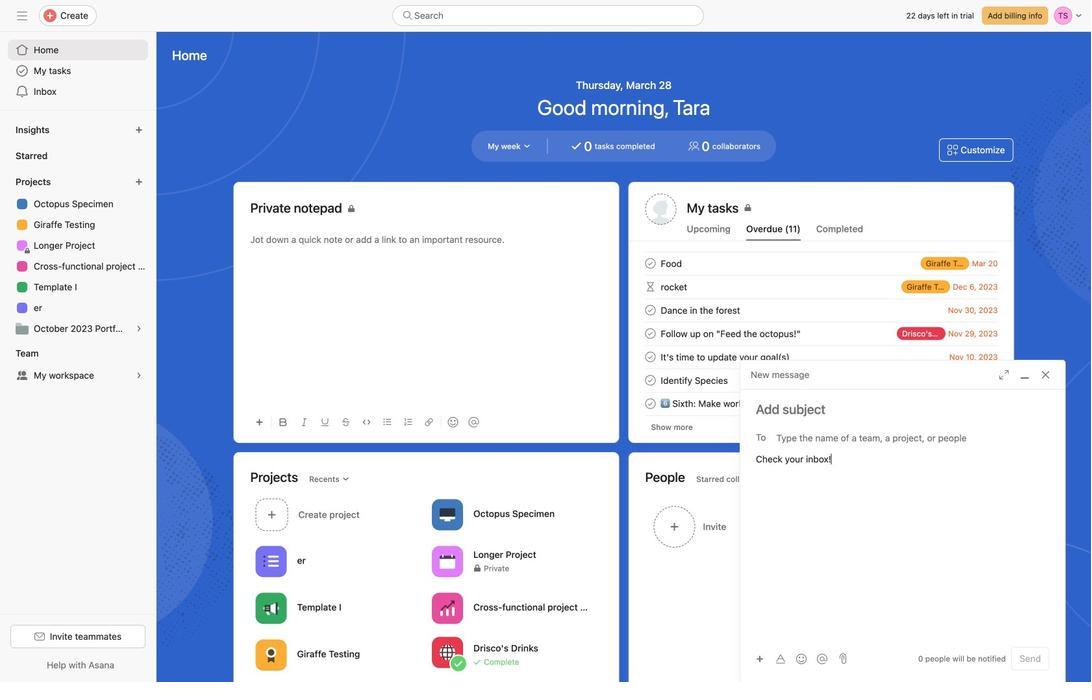 Task type: describe. For each thing, give the bounding box(es) containing it.
at mention image
[[817, 654, 828, 664]]

bold image
[[280, 418, 287, 426]]

projects element
[[0, 170, 156, 342]]

Type the name of a team, a project, or people text field
[[777, 430, 1043, 446]]

emoji image
[[796, 654, 807, 664]]

0 horizontal spatial toolbar
[[250, 407, 603, 437]]

at mention image
[[469, 417, 479, 427]]

strikethrough image
[[342, 418, 350, 426]]

italics image
[[300, 418, 308, 426]]

new project or portfolio image
[[135, 178, 143, 186]]

2 mark complete checkbox from the top
[[643, 349, 658, 365]]

globe image
[[440, 645, 455, 660]]

bulleted list image
[[384, 418, 391, 426]]

numbered list image
[[404, 418, 412, 426]]

2 mark complete image from the top
[[643, 326, 658, 341]]

2 mark complete checkbox from the top
[[643, 326, 658, 341]]

mark complete image for fourth mark complete checkbox from the top of the page
[[643, 396, 658, 412]]

graph image
[[440, 601, 455, 616]]

formatting image
[[776, 654, 786, 664]]

insert an object image
[[756, 655, 764, 663]]

1 horizontal spatial toolbar
[[751, 649, 834, 668]]

global element
[[0, 32, 156, 110]]

mark complete image for second mark complete checkbox
[[643, 349, 658, 365]]

new insights image
[[135, 126, 143, 134]]



Task type: locate. For each thing, give the bounding box(es) containing it.
insert an object image
[[256, 418, 263, 426]]

2 mark complete image from the top
[[643, 349, 658, 365]]

dependencies image
[[643, 279, 658, 295]]

3 mark complete image from the top
[[643, 373, 658, 388]]

list image
[[263, 554, 279, 569]]

1 vertical spatial mark complete checkbox
[[643, 326, 658, 341]]

1 mark complete checkbox from the top
[[643, 256, 658, 271]]

hide sidebar image
[[17, 10, 27, 21]]

underline image
[[321, 418, 329, 426]]

Add subject text field
[[741, 400, 1065, 418]]

teams element
[[0, 342, 156, 388]]

mark complete image for second mark complete option from the bottom of the page
[[643, 302, 658, 318]]

3 mark complete checkbox from the top
[[643, 373, 658, 388]]

0 vertical spatial toolbar
[[250, 407, 603, 437]]

calendar image
[[440, 554, 455, 569]]

dialog
[[741, 361, 1065, 682]]

1 vertical spatial toolbar
[[751, 649, 834, 668]]

0 vertical spatial mark complete checkbox
[[643, 302, 658, 318]]

add profile photo image
[[645, 194, 677, 225]]

Mark complete checkbox
[[643, 302, 658, 318], [643, 326, 658, 341]]

close image
[[1041, 370, 1051, 380]]

list box
[[392, 5, 704, 26]]

minimize image
[[1020, 370, 1030, 380]]

Mark complete checkbox
[[643, 256, 658, 271], [643, 349, 658, 365], [643, 373, 658, 388], [643, 396, 658, 412]]

4 mark complete image from the top
[[643, 396, 658, 412]]

0 vertical spatial mark complete image
[[643, 256, 658, 271]]

1 mark complete checkbox from the top
[[643, 302, 658, 318]]

link image
[[425, 418, 433, 426]]

mark complete image down the "dependencies" icon
[[643, 326, 658, 341]]

mark complete image up the "dependencies" icon
[[643, 256, 658, 271]]

megaphone image
[[263, 601, 279, 616]]

mark complete image
[[643, 302, 658, 318], [643, 349, 658, 365], [643, 373, 658, 388], [643, 396, 658, 412]]

computer image
[[440, 507, 455, 523]]

mark complete image for 3rd mark complete checkbox from the top
[[643, 373, 658, 388]]

expand popout to full screen image
[[999, 370, 1010, 380]]

list item
[[630, 252, 1014, 275], [630, 275, 1014, 299], [630, 299, 1014, 322], [630, 322, 1014, 345], [630, 345, 1014, 369], [630, 369, 1014, 392], [250, 495, 427, 535]]

1 mark complete image from the top
[[643, 256, 658, 271]]

toolbar
[[250, 407, 603, 437], [751, 649, 834, 668]]

ribbon image
[[263, 647, 279, 663]]

1 vertical spatial mark complete image
[[643, 326, 658, 341]]

code image
[[363, 418, 371, 426]]

mark complete image
[[643, 256, 658, 271], [643, 326, 658, 341]]

4 mark complete checkbox from the top
[[643, 396, 658, 412]]

see details, october 2023 portfolio image
[[135, 325, 143, 333]]

1 mark complete image from the top
[[643, 302, 658, 318]]

see details, my workspace image
[[135, 372, 143, 379]]



Task type: vqa. For each thing, say whether or not it's contained in the screenshot.
dialog
yes



